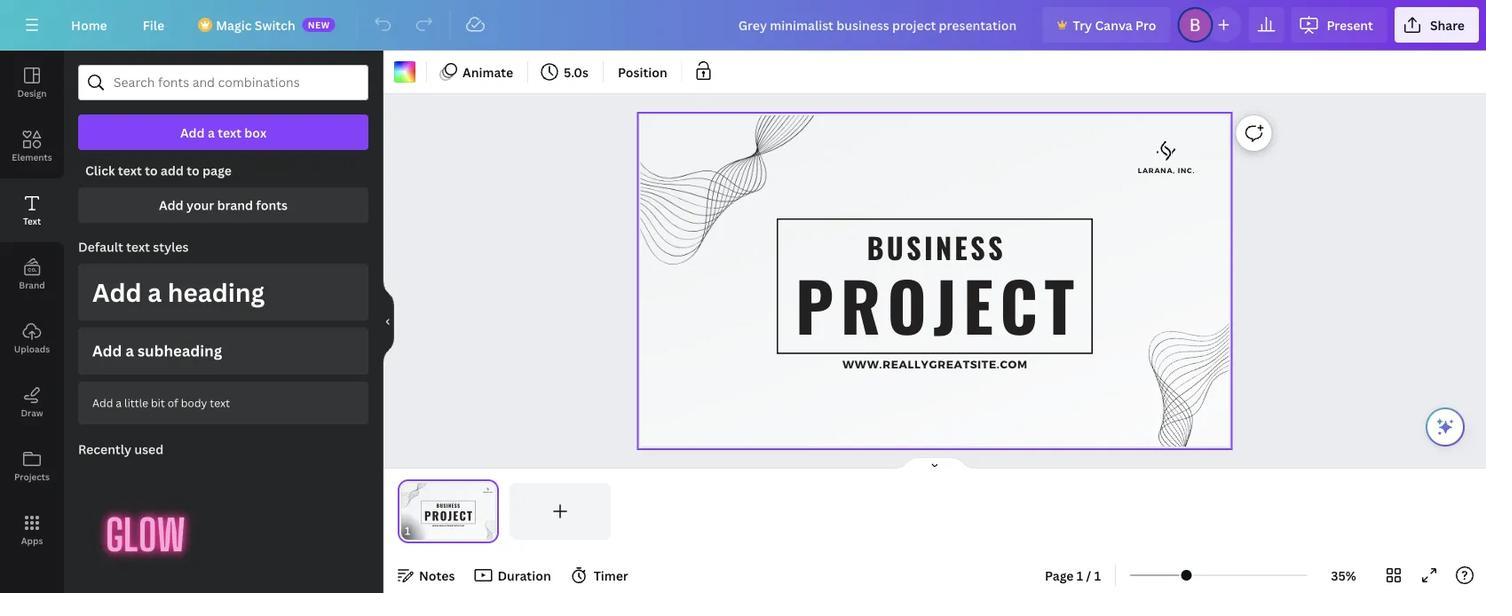 Task type: describe. For each thing, give the bounding box(es) containing it.
text left styles
[[126, 238, 150, 255]]

box
[[244, 124, 266, 141]]

new
[[308, 19, 330, 31]]

elements
[[12, 151, 52, 163]]

hide image
[[383, 279, 394, 364]]

add for add your brand fonts
[[159, 197, 183, 214]]

click
[[85, 162, 115, 179]]

share
[[1430, 16, 1465, 33]]

position
[[618, 63, 667, 80]]

try
[[1073, 16, 1092, 33]]

recently
[[78, 441, 131, 457]]

35%
[[1331, 567, 1356, 584]]

hide pages image
[[892, 456, 977, 471]]

canva assistant image
[[1435, 416, 1456, 438]]

timer
[[594, 567, 628, 584]]

a for subheading
[[125, 340, 134, 361]]

home
[[71, 16, 107, 33]]

add your brand fonts
[[159, 197, 288, 214]]

share button
[[1395, 7, 1479, 43]]

heading
[[168, 275, 265, 309]]

www.reallygreatsite.com
[[842, 358, 1028, 371]]

side panel tab list
[[0, 51, 64, 562]]

pro
[[1136, 16, 1156, 33]]

present button
[[1291, 7, 1387, 43]]

larana, inc.
[[1138, 166, 1195, 174]]

5.0s button
[[535, 58, 596, 86]]

add a text box
[[180, 124, 266, 141]]

default
[[78, 238, 123, 255]]

draw button
[[0, 370, 64, 434]]

add a little bit of body text
[[92, 395, 230, 410]]

home link
[[57, 7, 121, 43]]

uploads
[[14, 343, 50, 355]]

add a heading button
[[78, 264, 368, 320]]

present
[[1327, 16, 1373, 33]]

uploads button
[[0, 306, 64, 370]]

switch
[[255, 16, 295, 33]]

projects button
[[0, 434, 64, 498]]

little
[[124, 395, 148, 410]]

page 1 image
[[398, 483, 499, 540]]

notes
[[419, 567, 455, 584]]

add a heading
[[92, 275, 265, 309]]

draw
[[21, 407, 43, 419]]

magic
[[216, 16, 252, 33]]

add a subheading
[[92, 340, 222, 361]]

text right click
[[118, 162, 142, 179]]

brand
[[217, 197, 253, 214]]

1 to from the left
[[145, 162, 158, 179]]

subheading
[[137, 340, 222, 361]]

file button
[[129, 7, 179, 43]]

apps button
[[0, 498, 64, 562]]

timer button
[[565, 561, 635, 589]]

try canva pro
[[1073, 16, 1156, 33]]

add your brand fonts button
[[78, 187, 368, 223]]

animate
[[463, 63, 513, 80]]

elements button
[[0, 115, 64, 178]]

your
[[186, 197, 214, 214]]

2 to from the left
[[187, 162, 200, 179]]

Page title text field
[[418, 522, 425, 540]]



Task type: vqa. For each thing, say whether or not it's contained in the screenshot.
Click text to add to page
yes



Task type: locate. For each thing, give the bounding box(es) containing it.
page
[[1045, 567, 1074, 584]]

to
[[145, 162, 158, 179], [187, 162, 200, 179]]

notes button
[[391, 561, 462, 589]]

add a subheading button
[[78, 328, 368, 374]]

animate button
[[434, 58, 520, 86]]

0 horizontal spatial to
[[145, 162, 158, 179]]

1
[[1077, 567, 1083, 584], [1094, 567, 1101, 584]]

brand button
[[0, 242, 64, 306]]

a left subheading
[[125, 340, 134, 361]]

duration
[[498, 567, 551, 584]]

a for text
[[208, 124, 215, 141]]

of
[[168, 395, 178, 410]]

a down styles
[[148, 275, 162, 309]]

1 right /
[[1094, 567, 1101, 584]]

fonts
[[256, 197, 288, 214]]

add for add a subheading
[[92, 340, 122, 361]]

text
[[218, 124, 241, 141], [118, 162, 142, 179], [126, 238, 150, 255], [210, 395, 230, 410]]

add inside "button"
[[92, 340, 122, 361]]

add for add a little bit of body text
[[92, 395, 113, 410]]

add
[[180, 124, 205, 141], [159, 197, 183, 214], [92, 275, 142, 309], [92, 340, 122, 361], [92, 395, 113, 410]]

/
[[1086, 567, 1091, 584]]

text left box
[[218, 124, 241, 141]]

page 1 / 1
[[1045, 567, 1101, 584]]

add
[[161, 162, 184, 179]]

1 left /
[[1077, 567, 1083, 584]]

project
[[795, 255, 1081, 354]]

magic switch
[[216, 16, 295, 33]]

text inside button
[[218, 124, 241, 141]]

a for little
[[116, 395, 122, 410]]

position button
[[611, 58, 674, 86]]

a up page
[[208, 124, 215, 141]]

main menu bar
[[0, 0, 1486, 51]]

projects
[[14, 471, 50, 483]]

a inside "button"
[[125, 340, 134, 361]]

page
[[202, 162, 232, 179]]

1 horizontal spatial to
[[187, 162, 200, 179]]

2 1 from the left
[[1094, 567, 1101, 584]]

no color image
[[394, 61, 415, 83]]

Search fonts and combinations search field
[[114, 66, 333, 99]]

design button
[[0, 51, 64, 115]]

add left the your
[[159, 197, 183, 214]]

add a little bit of body text button
[[78, 382, 368, 424]]

a
[[208, 124, 215, 141], [148, 275, 162, 309], [125, 340, 134, 361], [116, 395, 122, 410]]

to left 'add'
[[145, 162, 158, 179]]

a left little
[[116, 395, 122, 410]]

add left subheading
[[92, 340, 122, 361]]

default text styles
[[78, 238, 189, 255]]

a inside button
[[116, 395, 122, 410]]

used
[[134, 441, 164, 457]]

file
[[143, 16, 164, 33]]

5.0s
[[564, 63, 589, 80]]

text button
[[0, 178, 64, 242]]

duration button
[[469, 561, 558, 589]]

styles
[[153, 238, 189, 255]]

35% button
[[1315, 561, 1373, 589]]

recently used
[[78, 441, 164, 457]]

larana,
[[1138, 166, 1175, 174]]

1 horizontal spatial 1
[[1094, 567, 1101, 584]]

text right body
[[210, 395, 230, 410]]

brand
[[19, 279, 45, 291]]

add left little
[[92, 395, 113, 410]]

add down default
[[92, 275, 142, 309]]

design
[[17, 87, 47, 99]]

inc.
[[1178, 166, 1195, 174]]

add for add a text box
[[180, 124, 205, 141]]

1 1 from the left
[[1077, 567, 1083, 584]]

to right 'add'
[[187, 162, 200, 179]]

add a text box button
[[78, 115, 368, 150]]

a for heading
[[148, 275, 162, 309]]

text inside button
[[210, 395, 230, 410]]

click text to add to page
[[85, 162, 232, 179]]

canva
[[1095, 16, 1133, 33]]

0 horizontal spatial 1
[[1077, 567, 1083, 584]]

Design title text field
[[724, 7, 1036, 43]]

business
[[867, 225, 1006, 268]]

bit
[[151, 395, 165, 410]]

try canva pro button
[[1043, 7, 1170, 43]]

add for add a heading
[[92, 275, 142, 309]]

body
[[181, 395, 207, 410]]

apps
[[21, 534, 43, 546]]

add up 'add'
[[180, 124, 205, 141]]

text
[[23, 215, 41, 227]]



